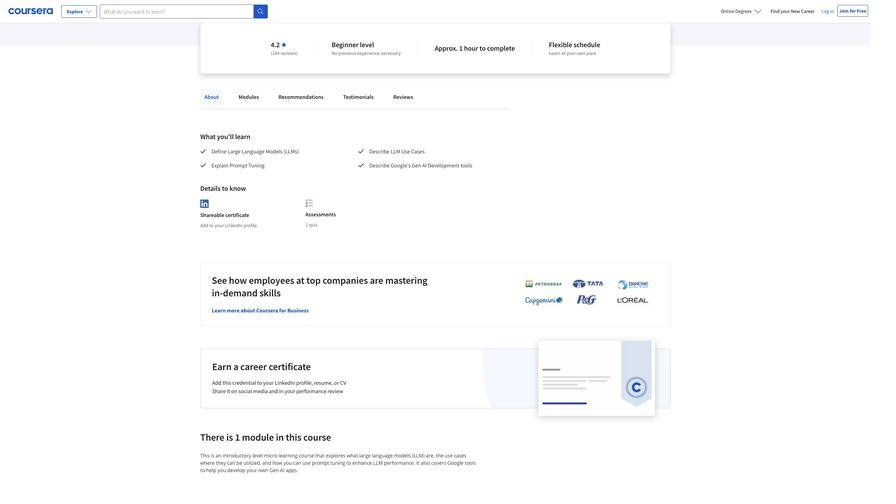 Task type: vqa. For each thing, say whether or not it's contained in the screenshot.
brain
no



Task type: describe. For each thing, give the bounding box(es) containing it.
about
[[241, 307, 255, 314]]

profile
[[244, 223, 257, 229]]

this is an introductory level micro-learning course that explores what large language models (llm) are, the use cases where they can be utilized, and how you can use prompt tuning to enhance llm performance. it also covers google tools to help you develop your own gen ai apps.
[[200, 453, 477, 474]]

new
[[791, 8, 800, 14]]

add to your linkedin profile
[[200, 223, 257, 229]]

explore button
[[61, 5, 97, 18]]

approx. 1 hour to complete
[[435, 44, 515, 53]]

cv
[[340, 380, 346, 387]]

at for your
[[562, 50, 566, 56]]

how inside see how employees at top companies are mastering in-demand skills
[[229, 274, 247, 287]]

what you'll learn
[[200, 132, 250, 141]]

in inside add this credential to your linkedin profile, resume, or cv share it on social media and in your performance review
[[279, 388, 284, 395]]

4.2
[[271, 40, 280, 49]]

2 can from the left
[[293, 460, 301, 467]]

be
[[236, 460, 242, 467]]

llm inside this is an introductory level micro-learning course that explores what large language models (llm) are, the use cases where they can be utilized, and how you can use prompt tuning to enhance llm performance. it also covers google tools to help you develop your own gen ai apps.
[[373, 460, 383, 467]]

your inside this is an introductory level micro-learning course that explores what large language models (llm) are, the use cases where they can be utilized, and how you can use prompt tuning to enhance llm performance. it also covers google tools to help you develop your own gen ai apps.
[[247, 468, 257, 474]]

how inside this is an introductory level micro-learning course that explores what large language models (llm) are, the use cases where they can be utilized, and how you can use prompt tuning to enhance llm performance. it also covers google tools to help you develop your own gen ai apps.
[[272, 460, 282, 467]]

about
[[204, 93, 219, 100]]

also
[[421, 460, 430, 467]]

add this credential to your linkedin profile, resume, or cv share it on social media and in your performance review
[[212, 380, 346, 395]]

or
[[334, 380, 339, 387]]

language
[[242, 148, 265, 155]]

explain
[[211, 162, 229, 169]]

necessary
[[381, 50, 401, 56]]

your down shareable certificate in the left of the page
[[215, 223, 224, 229]]

this inside add this credential to your linkedin profile, resume, or cv share it on social media and in your performance review
[[223, 380, 231, 387]]

learning
[[279, 453, 297, 460]]

complete
[[487, 44, 515, 53]]

is for there
[[226, 432, 233, 444]]

add for add this credential to your linkedin profile, resume, or cv share it on social media and in your performance review
[[212, 380, 221, 387]]

performance.
[[384, 460, 415, 467]]

review
[[328, 388, 343, 395]]

experience
[[357, 50, 380, 56]]

describe for describe google's gen ai development tools
[[369, 162, 390, 169]]

to left help
[[200, 468, 205, 474]]

details
[[200, 184, 221, 193]]

coursera career certificate image
[[539, 341, 655, 416]]

1 vertical spatial 1
[[305, 222, 308, 228]]

are,
[[426, 453, 435, 460]]

skills
[[260, 287, 281, 300]]

reviews link
[[389, 89, 417, 105]]

log in link
[[818, 7, 838, 15]]

to down what
[[346, 460, 351, 467]]

help
[[206, 468, 216, 474]]

0 horizontal spatial for
[[279, 307, 286, 314]]

explain prompt tuning
[[211, 162, 266, 169]]

for inside join for free link
[[850, 8, 856, 14]]

0 vertical spatial linkedin
[[225, 223, 243, 229]]

know
[[230, 184, 246, 193]]

that
[[315, 453, 325, 460]]

(184 reviews)
[[271, 50, 298, 56]]

coursera enterprise logos image
[[515, 280, 655, 310]]

0 vertical spatial tools
[[461, 162, 472, 169]]

this
[[200, 453, 210, 460]]

modules link
[[234, 89, 263, 105]]

to right hour
[[480, 44, 486, 53]]

large
[[359, 453, 371, 460]]

tuning
[[248, 162, 265, 169]]

join for free link
[[838, 5, 868, 17]]

quiz
[[309, 222, 318, 228]]

15,860
[[200, 5, 217, 12]]

define
[[211, 148, 227, 155]]

models
[[266, 148, 283, 155]]

your inside flexible schedule learn at your own pace
[[567, 50, 576, 56]]

apps.
[[286, 468, 298, 474]]

ai inside this is an introductory level micro-learning course that explores what large language models (llm) are, the use cases where they can be utilized, and how you can use prompt tuning to enhance llm performance. it also covers google tools to help you develop your own gen ai apps.
[[280, 468, 285, 474]]

find your new career link
[[767, 7, 818, 16]]

course inside this is an introductory level micro-learning course that explores what large language models (llm) are, the use cases where they can be utilized, and how you can use prompt tuning to enhance llm performance. it also covers google tools to help you develop your own gen ai apps.
[[299, 453, 314, 460]]

are
[[370, 274, 383, 287]]

level inside beginner level no previous experience necessary
[[360, 40, 374, 49]]

use
[[401, 148, 410, 155]]

is for this
[[211, 453, 214, 460]]

online degrees button
[[715, 4, 767, 19]]

(184
[[271, 50, 280, 56]]

in
[[830, 8, 834, 14]]

add for add to your linkedin profile
[[200, 223, 208, 229]]

coursera
[[256, 307, 278, 314]]

already
[[218, 5, 235, 12]]

media
[[253, 388, 268, 395]]

your up media
[[263, 380, 274, 387]]

credential
[[232, 380, 256, 387]]

you'll
[[217, 132, 234, 141]]

own inside flexible schedule learn at your own pace
[[577, 50, 586, 56]]

free
[[857, 8, 867, 14]]

performance
[[296, 388, 327, 395]]

your right the find
[[781, 8, 790, 14]]

coursera image
[[8, 6, 53, 17]]

online
[[721, 8, 734, 14]]

demand
[[223, 287, 258, 300]]

development
[[428, 162, 459, 169]]

micro-
[[264, 453, 279, 460]]

it
[[416, 460, 420, 467]]

describe google's gen ai development tools
[[369, 162, 472, 169]]

reviews)
[[281, 50, 298, 56]]

prompt
[[230, 162, 247, 169]]

a
[[233, 361, 238, 374]]

google's
[[391, 162, 411, 169]]

earn
[[212, 361, 232, 374]]



Task type: locate. For each thing, give the bounding box(es) containing it.
0 horizontal spatial you
[[218, 468, 226, 474]]

None search field
[[100, 4, 268, 18]]

what
[[347, 453, 358, 460]]

hour
[[464, 44, 478, 53]]

previous
[[339, 50, 356, 56]]

0 horizontal spatial how
[[229, 274, 247, 287]]

ai left apps.
[[280, 468, 285, 474]]

0 vertical spatial use
[[445, 453, 453, 460]]

1 vertical spatial ai
[[280, 468, 285, 474]]

for
[[850, 8, 856, 14], [279, 307, 286, 314]]

how right see
[[229, 274, 247, 287]]

0 vertical spatial ai
[[422, 162, 427, 169]]

0 vertical spatial add
[[200, 223, 208, 229]]

0 horizontal spatial add
[[200, 223, 208, 229]]

to left know
[[222, 184, 228, 193]]

own inside this is an introductory level micro-learning course that explores what large language models (llm) are, the use cases where they can be utilized, and how you can use prompt tuning to enhance llm performance. it also covers google tools to help you develop your own gen ai apps.
[[258, 468, 268, 474]]

describe for describe llm use cases
[[369, 148, 390, 155]]

this up 'it' in the left of the page
[[223, 380, 231, 387]]

0 horizontal spatial own
[[258, 468, 268, 474]]

1 vertical spatial in
[[276, 432, 284, 444]]

1 horizontal spatial at
[[562, 50, 566, 56]]

1 vertical spatial use
[[303, 460, 311, 467]]

gen inside this is an introductory level micro-learning course that explores what large language models (llm) are, the use cases where they can be utilized, and how you can use prompt tuning to enhance llm performance. it also covers google tools to help you develop your own gen ai apps.
[[269, 468, 279, 474]]

0 vertical spatial certificate
[[225, 212, 249, 219]]

at for top
[[296, 274, 305, 287]]

gen down the "micro-"
[[269, 468, 279, 474]]

degrees
[[735, 8, 752, 14]]

employees
[[249, 274, 294, 287]]

1 vertical spatial gen
[[269, 468, 279, 474]]

cases
[[411, 148, 425, 155]]

What do you want to learn? text field
[[100, 4, 254, 18]]

0 horizontal spatial learn
[[212, 307, 226, 314]]

beginner
[[332, 40, 359, 49]]

0 horizontal spatial is
[[211, 453, 214, 460]]

to down shareable
[[209, 223, 214, 229]]

tools down cases
[[465, 460, 476, 467]]

you
[[284, 460, 292, 467], [218, 468, 226, 474]]

0 horizontal spatial gen
[[269, 468, 279, 474]]

you down 'they'
[[218, 468, 226, 474]]

recommendations link
[[274, 89, 328, 105]]

pace
[[587, 50, 596, 56]]

1 vertical spatial you
[[218, 468, 226, 474]]

0 horizontal spatial can
[[227, 460, 235, 467]]

1 horizontal spatial how
[[272, 460, 282, 467]]

develop
[[227, 468, 245, 474]]

details to know
[[200, 184, 246, 193]]

2 horizontal spatial 1
[[459, 44, 463, 53]]

1 horizontal spatial is
[[226, 432, 233, 444]]

is right there
[[226, 432, 233, 444]]

linkedin
[[225, 223, 243, 229], [275, 380, 295, 387]]

1 left hour
[[459, 44, 463, 53]]

companies
[[323, 274, 368, 287]]

and inside add this credential to your linkedin profile, resume, or cv share it on social media and in your performance review
[[269, 388, 278, 395]]

shareable certificate
[[200, 212, 249, 219]]

llm down language
[[373, 460, 383, 467]]

1 vertical spatial how
[[272, 460, 282, 467]]

define large language models (llms)
[[211, 148, 299, 155]]

own down "utilized,"
[[258, 468, 268, 474]]

0 vertical spatial 1
[[459, 44, 463, 53]]

0 vertical spatial is
[[226, 432, 233, 444]]

1 vertical spatial tools
[[465, 460, 476, 467]]

1 vertical spatial llm
[[373, 460, 383, 467]]

1 horizontal spatial 1
[[305, 222, 308, 228]]

add down shareable
[[200, 223, 208, 229]]

see
[[212, 274, 227, 287]]

learn inside flexible schedule learn at your own pace
[[549, 50, 561, 56]]

an
[[216, 453, 221, 460]]

1 can from the left
[[227, 460, 235, 467]]

cases
[[454, 453, 467, 460]]

1 horizontal spatial llm
[[391, 148, 400, 155]]

1
[[459, 44, 463, 53], [305, 222, 308, 228], [235, 432, 240, 444]]

the
[[436, 453, 443, 460]]

course up that
[[303, 432, 331, 444]]

0 vertical spatial you
[[284, 460, 292, 467]]

1 horizontal spatial learn
[[549, 50, 561, 56]]

can up apps.
[[293, 460, 301, 467]]

0 horizontal spatial certificate
[[225, 212, 249, 219]]

career
[[240, 361, 267, 374]]

business
[[287, 307, 309, 314]]

1 vertical spatial for
[[279, 307, 286, 314]]

1 vertical spatial add
[[212, 380, 221, 387]]

in up learning
[[276, 432, 284, 444]]

language
[[372, 453, 393, 460]]

at inside flexible schedule learn at your own pace
[[562, 50, 566, 56]]

level up "utilized,"
[[252, 453, 263, 460]]

log in
[[822, 8, 834, 14]]

testimonials
[[343, 93, 374, 100]]

utilized,
[[243, 460, 261, 467]]

at
[[562, 50, 566, 56], [296, 274, 305, 287]]

1 horizontal spatial gen
[[412, 162, 421, 169]]

add inside add this credential to your linkedin profile, resume, or cv share it on social media and in your performance review
[[212, 380, 221, 387]]

in
[[279, 388, 284, 395], [276, 432, 284, 444]]

1 vertical spatial and
[[262, 460, 271, 467]]

1 vertical spatial at
[[296, 274, 305, 287]]

certificate
[[225, 212, 249, 219], [269, 361, 311, 374]]

0 horizontal spatial use
[[303, 460, 311, 467]]

flexible
[[549, 40, 572, 49]]

linkedin down shareable certificate in the left of the page
[[225, 223, 243, 229]]

certificate up add to your linkedin profile
[[225, 212, 249, 219]]

1 horizontal spatial this
[[286, 432, 301, 444]]

about link
[[200, 89, 223, 105]]

0 vertical spatial learn
[[549, 50, 561, 56]]

resume,
[[314, 380, 333, 387]]

(llm)
[[412, 453, 425, 460]]

ai down cases
[[422, 162, 427, 169]]

1 vertical spatial describe
[[369, 162, 390, 169]]

enhance
[[352, 460, 372, 467]]

0 vertical spatial course
[[303, 432, 331, 444]]

to inside add this credential to your linkedin profile, resume, or cv share it on social media and in your performance review
[[257, 380, 262, 387]]

modules
[[239, 93, 259, 100]]

module
[[242, 432, 274, 444]]

in right media
[[279, 388, 284, 395]]

and inside this is an introductory level micro-learning course that explores what large language models (llm) are, the use cases where they can be utilized, and how you can use prompt tuning to enhance llm performance. it also covers google tools to help you develop your own gen ai apps.
[[262, 460, 271, 467]]

it
[[227, 388, 230, 395]]

your
[[781, 8, 790, 14], [567, 50, 576, 56], [215, 223, 224, 229], [263, 380, 274, 387], [285, 388, 295, 395], [247, 468, 257, 474]]

describe llm use cases
[[369, 148, 426, 155]]

enrolled
[[236, 5, 256, 12]]

approx.
[[435, 44, 458, 53]]

you down learning
[[284, 460, 292, 467]]

2 vertical spatial 1
[[235, 432, 240, 444]]

(llms)
[[284, 148, 299, 155]]

0 horizontal spatial linkedin
[[225, 223, 243, 229]]

log
[[822, 8, 829, 14]]

0 horizontal spatial llm
[[373, 460, 383, 467]]

0 horizontal spatial ai
[[280, 468, 285, 474]]

to
[[480, 44, 486, 53], [222, 184, 228, 193], [209, 223, 214, 229], [257, 380, 262, 387], [346, 460, 351, 467], [200, 468, 205, 474]]

1 quiz
[[305, 222, 318, 228]]

1 vertical spatial this
[[286, 432, 301, 444]]

1 horizontal spatial certificate
[[269, 361, 311, 374]]

1 vertical spatial level
[[252, 453, 263, 460]]

your down "utilized,"
[[247, 468, 257, 474]]

llm left use
[[391, 148, 400, 155]]

gen down cases
[[412, 162, 421, 169]]

use left prompt
[[303, 460, 311, 467]]

0 vertical spatial how
[[229, 274, 247, 287]]

is
[[226, 432, 233, 444], [211, 453, 214, 460]]

find
[[771, 8, 780, 14]]

how down the "micro-"
[[272, 460, 282, 467]]

assessments
[[305, 211, 336, 218]]

tools inside this is an introductory level micro-learning course that explores what large language models (llm) are, the use cases where they can be utilized, and how you can use prompt tuning to enhance llm performance. it also covers google tools to help you develop your own gen ai apps.
[[465, 460, 476, 467]]

0 vertical spatial own
[[577, 50, 586, 56]]

testimonials link
[[339, 89, 378, 105]]

1 horizontal spatial can
[[293, 460, 301, 467]]

0 vertical spatial describe
[[369, 148, 390, 155]]

flexible schedule learn at your own pace
[[549, 40, 600, 56]]

and right media
[[269, 388, 278, 395]]

learn left more
[[212, 307, 226, 314]]

0 vertical spatial level
[[360, 40, 374, 49]]

is inside this is an introductory level micro-learning course that explores what large language models (llm) are, the use cases where they can be utilized, and how you can use prompt tuning to enhance llm performance. it also covers google tools to help you develop your own gen ai apps.
[[211, 453, 214, 460]]

prompt
[[312, 460, 329, 467]]

certificate up profile,
[[269, 361, 311, 374]]

models
[[394, 453, 411, 460]]

1 horizontal spatial you
[[284, 460, 292, 467]]

linkedin inside add this credential to your linkedin profile, resume, or cv share it on social media and in your performance review
[[275, 380, 295, 387]]

level inside this is an introductory level micro-learning course that explores what large language models (llm) are, the use cases where they can be utilized, and how you can use prompt tuning to enhance llm performance. it also covers google tools to help you develop your own gen ai apps.
[[252, 453, 263, 460]]

no
[[332, 50, 338, 56]]

learn more about coursera for business
[[212, 307, 309, 314]]

recommendations
[[279, 93, 324, 100]]

0 vertical spatial llm
[[391, 148, 400, 155]]

0 horizontal spatial this
[[223, 380, 231, 387]]

0 vertical spatial this
[[223, 380, 231, 387]]

there is 1 module in this course
[[200, 432, 331, 444]]

at inside see how employees at top companies are mastering in-demand skills
[[296, 274, 305, 287]]

1 horizontal spatial level
[[360, 40, 374, 49]]

there
[[200, 432, 224, 444]]

online degrees
[[721, 8, 752, 14]]

at down flexible
[[562, 50, 566, 56]]

can left the be
[[227, 460, 235, 467]]

this up learning
[[286, 432, 301, 444]]

can
[[227, 460, 235, 467], [293, 460, 301, 467]]

0 vertical spatial and
[[269, 388, 278, 395]]

add up the share
[[212, 380, 221, 387]]

own left pace
[[577, 50, 586, 56]]

earn a career certificate
[[212, 361, 311, 374]]

what
[[200, 132, 216, 141]]

1 horizontal spatial for
[[850, 8, 856, 14]]

reviews
[[393, 93, 413, 100]]

1 vertical spatial linkedin
[[275, 380, 295, 387]]

share
[[212, 388, 226, 395]]

1 describe from the top
[[369, 148, 390, 155]]

describe left google's at the left of the page
[[369, 162, 390, 169]]

for left business
[[279, 307, 286, 314]]

is left an
[[211, 453, 214, 460]]

0 horizontal spatial level
[[252, 453, 263, 460]]

explore
[[67, 8, 83, 15]]

0 horizontal spatial at
[[296, 274, 305, 287]]

llm
[[391, 148, 400, 155], [373, 460, 383, 467]]

1 vertical spatial certificate
[[269, 361, 311, 374]]

1 up introductory
[[235, 432, 240, 444]]

your down flexible
[[567, 50, 576, 56]]

0 vertical spatial at
[[562, 50, 566, 56]]

0 vertical spatial for
[[850, 8, 856, 14]]

to up media
[[257, 380, 262, 387]]

learn down flexible
[[549, 50, 561, 56]]

use right the
[[445, 453, 453, 460]]

describe left use
[[369, 148, 390, 155]]

introductory
[[223, 453, 251, 460]]

your left performance
[[285, 388, 295, 395]]

for right join
[[850, 8, 856, 14]]

1 horizontal spatial ai
[[422, 162, 427, 169]]

linkedin left profile,
[[275, 380, 295, 387]]

how
[[229, 274, 247, 287], [272, 460, 282, 467]]

learn more about coursera for business link
[[212, 307, 309, 314]]

course left that
[[299, 453, 314, 460]]

1 horizontal spatial use
[[445, 453, 453, 460]]

1 vertical spatial learn
[[212, 307, 226, 314]]

1 vertical spatial own
[[258, 468, 268, 474]]

1 horizontal spatial linkedin
[[275, 380, 295, 387]]

0 vertical spatial gen
[[412, 162, 421, 169]]

0 vertical spatial in
[[279, 388, 284, 395]]

join for free
[[839, 8, 867, 14]]

on
[[231, 388, 237, 395]]

1 vertical spatial course
[[299, 453, 314, 460]]

1 horizontal spatial add
[[212, 380, 221, 387]]

0 horizontal spatial 1
[[235, 432, 240, 444]]

1 left the quiz
[[305, 222, 308, 228]]

tools right development
[[461, 162, 472, 169]]

learn
[[235, 132, 250, 141]]

and down the "micro-"
[[262, 460, 271, 467]]

career
[[801, 8, 815, 14]]

1 vertical spatial is
[[211, 453, 214, 460]]

level up experience
[[360, 40, 374, 49]]

find your new career
[[771, 8, 815, 14]]

at left 'top'
[[296, 274, 305, 287]]

2 describe from the top
[[369, 162, 390, 169]]

1 horizontal spatial own
[[577, 50, 586, 56]]



